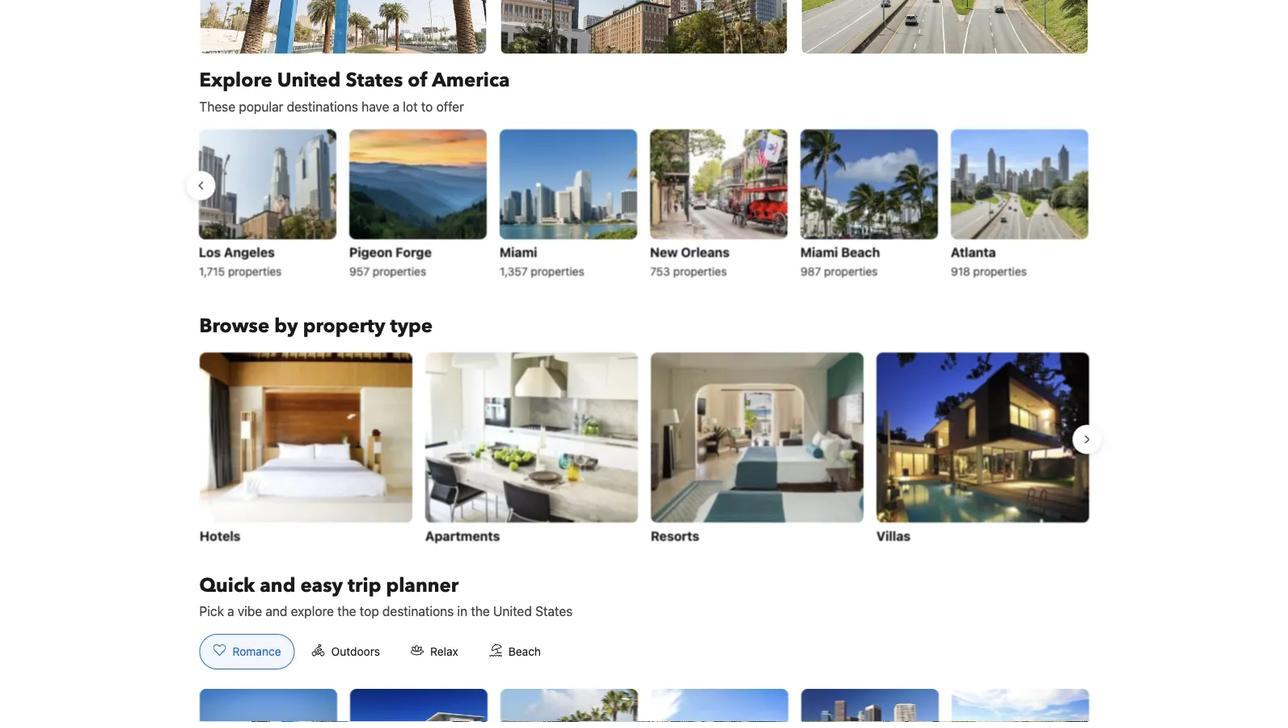 Task type: locate. For each thing, give the bounding box(es) containing it.
to
[[421, 99, 433, 114]]

0 horizontal spatial united
[[277, 67, 341, 94]]

tab list
[[186, 634, 568, 670]]

2 region from the top
[[186, 346, 1102, 553]]

top
[[360, 604, 379, 619]]

properties down atlanta
[[974, 264, 1027, 278]]

properties down orleans
[[674, 264, 727, 278]]

1 horizontal spatial miami
[[801, 244, 838, 260]]

have
[[362, 99, 389, 114]]

properties down angeles
[[228, 264, 282, 278]]

and
[[260, 572, 295, 599], [266, 604, 287, 619]]

properties inside new orleans 753 properties
[[674, 264, 727, 278]]

0 horizontal spatial beach
[[508, 645, 541, 658]]

los
[[199, 244, 221, 260]]

a
[[393, 99, 399, 114], [227, 604, 234, 619]]

0 vertical spatial beach
[[842, 244, 880, 260]]

1 vertical spatial beach
[[508, 645, 541, 658]]

5 properties from the left
[[824, 264, 878, 278]]

1 region from the top
[[186, 122, 1102, 287]]

popular
[[239, 99, 283, 114]]

beach button
[[475, 634, 555, 669]]

america
[[432, 67, 510, 94]]

miami up 987
[[801, 244, 838, 260]]

pick
[[199, 604, 224, 619]]

atlanta 918 properties
[[951, 244, 1027, 278]]

properties right the 1,357
[[531, 264, 585, 278]]

region
[[186, 122, 1102, 287], [186, 346, 1102, 553]]

orleans
[[681, 244, 730, 260]]

987
[[801, 264, 821, 278]]

1 vertical spatial region
[[186, 346, 1102, 553]]

a left lot
[[393, 99, 399, 114]]

in
[[457, 604, 467, 619]]

atlanta
[[951, 244, 996, 260]]

a left vibe on the bottom of the page
[[227, 604, 234, 619]]

properties down forge
[[373, 264, 427, 278]]

1 miami from the left
[[500, 244, 538, 260]]

properties for los
[[228, 264, 282, 278]]

1 vertical spatial united
[[493, 604, 532, 619]]

4 properties from the left
[[674, 264, 727, 278]]

0 vertical spatial region
[[186, 122, 1102, 287]]

planner
[[386, 572, 459, 599]]

states up have
[[346, 67, 403, 94]]

these
[[199, 99, 235, 114]]

properties inside pigeon forge 957 properties
[[373, 264, 427, 278]]

0 vertical spatial destinations
[[287, 99, 358, 114]]

new orleans 753 properties
[[651, 244, 730, 278]]

properties for pigeon
[[373, 264, 427, 278]]

miami up the 1,357
[[500, 244, 538, 260]]

united up beach button at left
[[493, 604, 532, 619]]

0 horizontal spatial a
[[227, 604, 234, 619]]

miami inside miami beach 987 properties
[[801, 244, 838, 260]]

destinations down planner
[[382, 604, 454, 619]]

2 properties from the left
[[373, 264, 427, 278]]

the right in
[[471, 604, 490, 619]]

and right vibe on the bottom of the page
[[266, 604, 287, 619]]

1 horizontal spatial united
[[493, 604, 532, 619]]

6 properties from the left
[[974, 264, 1027, 278]]

trip
[[348, 572, 381, 599]]

states up beach button at left
[[535, 604, 573, 619]]

resorts
[[651, 528, 699, 543]]

states
[[346, 67, 403, 94], [535, 604, 573, 619]]

states inside quick and easy trip planner pick a vibe and explore the top destinations in the united states
[[535, 604, 573, 619]]

romance
[[232, 645, 281, 658]]

type
[[390, 313, 433, 340]]

2 miami from the left
[[801, 244, 838, 260]]

miami inside miami 1,357 properties
[[500, 244, 538, 260]]

tab list containing romance
[[186, 634, 568, 670]]

1 horizontal spatial the
[[471, 604, 490, 619]]

region containing hotels
[[186, 346, 1102, 553]]

united
[[277, 67, 341, 94], [493, 604, 532, 619]]

1 horizontal spatial states
[[535, 604, 573, 619]]

properties inside los angeles 1,715 properties
[[228, 264, 282, 278]]

properties
[[228, 264, 282, 278], [373, 264, 427, 278], [531, 264, 585, 278], [674, 264, 727, 278], [824, 264, 878, 278], [974, 264, 1027, 278]]

property
[[303, 313, 385, 340]]

united up the popular
[[277, 67, 341, 94]]

properties for new
[[674, 264, 727, 278]]

forge
[[396, 244, 432, 260]]

miami for beach
[[801, 244, 838, 260]]

2 the from the left
[[471, 604, 490, 619]]

1,357
[[500, 264, 528, 278]]

3 properties from the left
[[531, 264, 585, 278]]

destinations
[[287, 99, 358, 114], [382, 604, 454, 619]]

0 horizontal spatial states
[[346, 67, 403, 94]]

a inside quick and easy trip planner pick a vibe and explore the top destinations in the united states
[[227, 604, 234, 619]]

1 horizontal spatial a
[[393, 99, 399, 114]]

the left "top"
[[337, 604, 356, 619]]

destinations inside quick and easy trip planner pick a vibe and explore the top destinations in the united states
[[382, 604, 454, 619]]

1 the from the left
[[337, 604, 356, 619]]

0 vertical spatial a
[[393, 99, 399, 114]]

1 vertical spatial destinations
[[382, 604, 454, 619]]

united inside explore united states of america these popular destinations have a lot to offer
[[277, 67, 341, 94]]

miami
[[500, 244, 538, 260], [801, 244, 838, 260]]

relax button
[[397, 634, 472, 669]]

0 vertical spatial states
[[346, 67, 403, 94]]

properties for miami
[[824, 264, 878, 278]]

1 properties from the left
[[228, 264, 282, 278]]

apartments link
[[425, 352, 638, 547]]

destinations left have
[[287, 99, 358, 114]]

browse by property type
[[199, 313, 433, 340]]

explore
[[199, 67, 272, 94]]

the
[[337, 604, 356, 619], [471, 604, 490, 619]]

957
[[350, 264, 370, 278]]

1 horizontal spatial beach
[[842, 244, 880, 260]]

1 vertical spatial states
[[535, 604, 573, 619]]

properties inside miami beach 987 properties
[[824, 264, 878, 278]]

beach
[[842, 244, 880, 260], [508, 645, 541, 658]]

0 horizontal spatial miami
[[500, 244, 538, 260]]

properties inside miami 1,357 properties
[[531, 264, 585, 278]]

918
[[951, 264, 971, 278]]

apartments
[[425, 528, 500, 543]]

properties right 987
[[824, 264, 878, 278]]

properties inside atlanta 918 properties
[[974, 264, 1027, 278]]

0 vertical spatial united
[[277, 67, 341, 94]]

pigeon forge 957 properties
[[350, 244, 432, 278]]

and up vibe on the bottom of the page
[[260, 572, 295, 599]]

0 horizontal spatial the
[[337, 604, 356, 619]]

new
[[651, 244, 678, 260]]

1 vertical spatial a
[[227, 604, 234, 619]]

easy
[[300, 572, 343, 599]]

explore
[[291, 604, 334, 619]]

1 horizontal spatial destinations
[[382, 604, 454, 619]]

region containing los angeles
[[186, 122, 1102, 287]]

0 horizontal spatial destinations
[[287, 99, 358, 114]]



Task type: vqa. For each thing, say whether or not it's contained in the screenshot.
bottommost guided
no



Task type: describe. For each thing, give the bounding box(es) containing it.
destinations inside explore united states of america these popular destinations have a lot to offer
[[287, 99, 358, 114]]

of
[[408, 67, 428, 94]]

a inside explore united states of america these popular destinations have a lot to offer
[[393, 99, 399, 114]]

miami beach 987 properties
[[801, 244, 880, 278]]

romance button
[[199, 634, 295, 669]]

beach inside button
[[508, 645, 541, 658]]

0 vertical spatial and
[[260, 572, 295, 599]]

los angeles 1,715 properties
[[199, 244, 282, 278]]

quick
[[199, 572, 255, 599]]

hotels
[[199, 528, 240, 543]]

hotels link
[[199, 352, 412, 547]]

explore united states of america these popular destinations have a lot to offer
[[199, 67, 510, 114]]

offer
[[436, 99, 464, 114]]

united inside quick and easy trip planner pick a vibe and explore the top destinations in the united states
[[493, 604, 532, 619]]

villas
[[876, 528, 910, 543]]

miami 1,357 properties
[[500, 244, 585, 278]]

angeles
[[224, 244, 275, 260]]

villas link
[[876, 352, 1089, 547]]

1,715
[[199, 264, 225, 278]]

outdoors
[[331, 645, 380, 658]]

outdoors button
[[298, 634, 394, 669]]

1 vertical spatial and
[[266, 604, 287, 619]]

states inside explore united states of america these popular destinations have a lot to offer
[[346, 67, 403, 94]]

quick and easy trip planner pick a vibe and explore the top destinations in the united states
[[199, 572, 573, 619]]

beach inside miami beach 987 properties
[[842, 244, 880, 260]]

lot
[[403, 99, 418, 114]]

753
[[651, 264, 671, 278]]

vibe
[[238, 604, 262, 619]]

pigeon
[[350, 244, 393, 260]]

browse
[[199, 313, 269, 340]]

by
[[274, 313, 298, 340]]

miami for 1,357
[[500, 244, 538, 260]]

resorts link
[[651, 352, 863, 547]]

relax
[[430, 645, 458, 658]]



